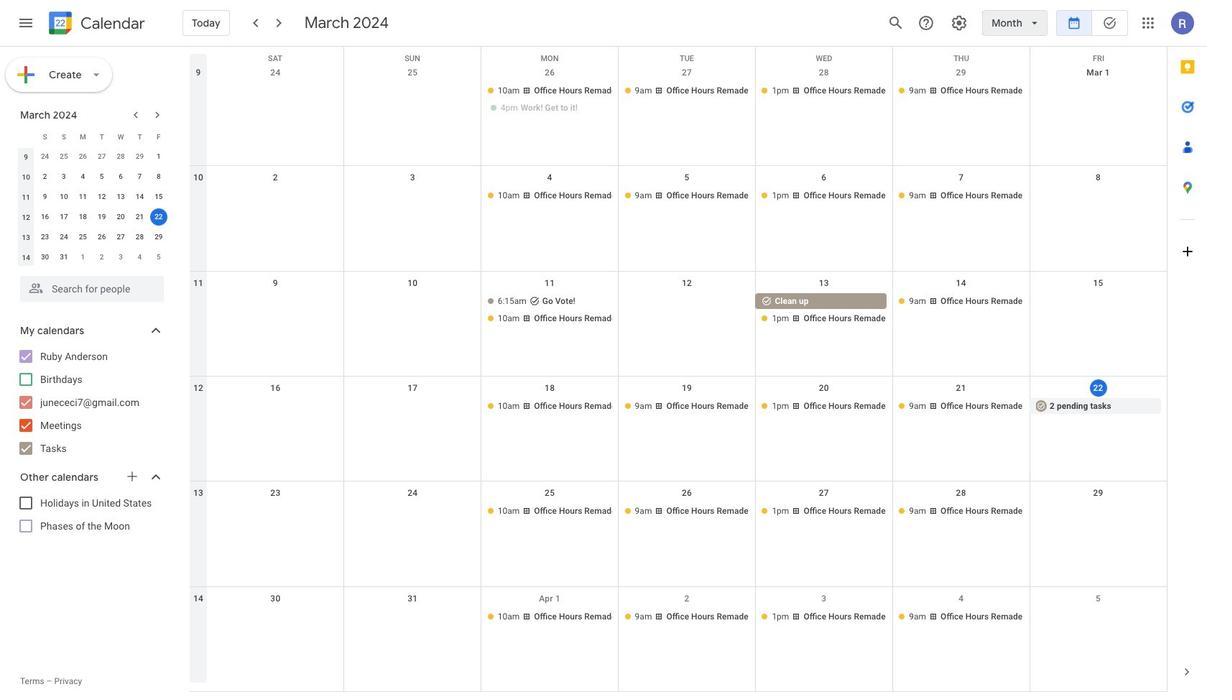 Task type: vqa. For each thing, say whether or not it's contained in the screenshot.
13 Element
yes



Task type: locate. For each thing, give the bounding box(es) containing it.
14 element
[[131, 188, 148, 206]]

3 element
[[55, 168, 73, 185]]

7 element
[[131, 168, 148, 185]]

4 element
[[74, 168, 92, 185]]

heading
[[78, 15, 145, 32]]

february 24 element
[[36, 148, 54, 165]]

28 element
[[131, 229, 148, 246]]

31 element
[[55, 249, 73, 266]]

my calendars list
[[3, 345, 178, 460]]

2 element
[[36, 168, 54, 185]]

april 1 element
[[74, 249, 92, 266]]

11 element
[[74, 188, 92, 206]]

february 26 element
[[74, 148, 92, 165]]

april 5 element
[[150, 249, 167, 266]]

18 element
[[74, 208, 92, 226]]

19 element
[[93, 208, 110, 226]]

row group
[[17, 147, 168, 267]]

add other calendars image
[[125, 469, 139, 484]]

tab list
[[1168, 47, 1208, 652]]

22, today element
[[150, 208, 167, 226]]

grid
[[190, 47, 1168, 692]]

column header
[[17, 127, 35, 147]]

None search field
[[0, 270, 178, 302]]

23 element
[[36, 229, 54, 246]]

february 25 element
[[55, 148, 73, 165]]

main drawer image
[[17, 14, 35, 32]]

12 element
[[93, 188, 110, 206]]

25 element
[[74, 229, 92, 246]]

cell
[[207, 83, 344, 117], [344, 83, 481, 117], [481, 83, 619, 117], [1030, 83, 1168, 117], [207, 188, 344, 205], [344, 188, 481, 205], [1030, 188, 1168, 205], [149, 207, 168, 227], [207, 293, 344, 328], [344, 293, 481, 328], [481, 293, 619, 328], [619, 293, 756, 328], [756, 293, 893, 328], [1030, 293, 1168, 328], [207, 398, 344, 416], [344, 398, 481, 416], [207, 503, 344, 521], [344, 503, 481, 521], [1030, 503, 1168, 521], [207, 609, 344, 626], [344, 609, 481, 626], [1030, 609, 1168, 626]]

row
[[190, 47, 1168, 68], [190, 61, 1168, 166], [17, 127, 168, 147], [17, 147, 168, 167], [190, 166, 1168, 272], [17, 167, 168, 187], [17, 187, 168, 207], [17, 207, 168, 227], [17, 227, 168, 247], [17, 247, 168, 267], [190, 272, 1168, 377], [190, 377, 1168, 482], [190, 482, 1168, 587], [190, 587, 1168, 692]]

26 element
[[93, 229, 110, 246]]

13 element
[[112, 188, 129, 206]]

april 3 element
[[112, 249, 129, 266]]

10 element
[[55, 188, 73, 206]]

other calendars list
[[3, 492, 178, 538]]

february 28 element
[[112, 148, 129, 165]]



Task type: describe. For each thing, give the bounding box(es) containing it.
march 2024 grid
[[14, 127, 168, 267]]

calendar element
[[46, 9, 145, 40]]

9 element
[[36, 188, 54, 206]]

april 2 element
[[93, 249, 110, 266]]

settings menu image
[[951, 14, 969, 32]]

15 element
[[150, 188, 167, 206]]

16 element
[[36, 208, 54, 226]]

column header inside "march 2024" grid
[[17, 127, 35, 147]]

heading inside the 'calendar' element
[[78, 15, 145, 32]]

27 element
[[112, 229, 129, 246]]

24 element
[[55, 229, 73, 246]]

29 element
[[150, 229, 167, 246]]

6 element
[[112, 168, 129, 185]]

row group inside "march 2024" grid
[[17, 147, 168, 267]]

30 element
[[36, 249, 54, 266]]

5 element
[[93, 168, 110, 185]]

17 element
[[55, 208, 73, 226]]

february 29 element
[[131, 148, 148, 165]]

21 element
[[131, 208, 148, 226]]

8 element
[[150, 168, 167, 185]]

april 4 element
[[131, 249, 148, 266]]

Search for people text field
[[29, 276, 155, 302]]

1 element
[[150, 148, 167, 165]]

20 element
[[112, 208, 129, 226]]

february 27 element
[[93, 148, 110, 165]]

cell inside 'row group'
[[149, 207, 168, 227]]



